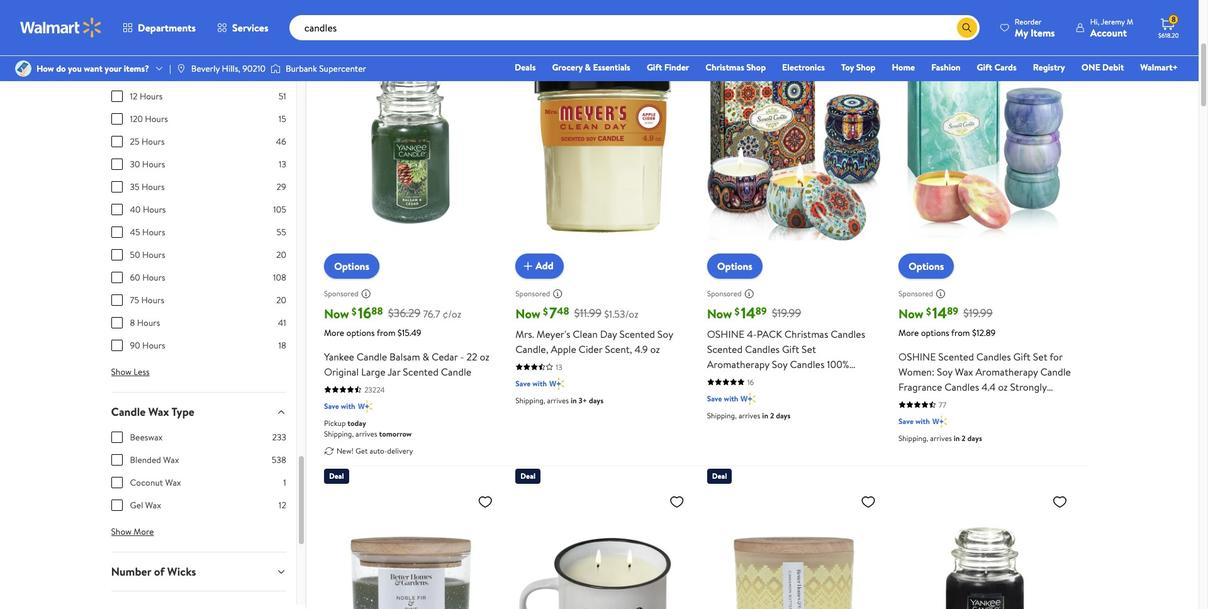 Task type: describe. For each thing, give the bounding box(es) containing it.
better homes & gardens cinnamon buttercream scented 2-wick printed jar candle, 12 oz image
[[707, 489, 881, 609]]

m
[[1127, 16, 1133, 27]]

candle,
[[516, 342, 548, 356]]

add to favorites list, oshine 4-pack christmas candles scented candles gift set aromatherapy soy candles 100% natural soy 4.4 oz strongly fragrance stress relief for mother's day,valentine's day,birthday,anniversary image
[[861, 38, 876, 54]]

grocery
[[552, 61, 583, 74]]

essentials
[[593, 61, 630, 74]]

22
[[467, 350, 477, 363]]

candle up 'large'
[[357, 350, 387, 363]]

shipping, inside pickup today shipping, arrives tomorrow
[[324, 428, 354, 439]]

35
[[130, 181, 139, 193]]

4.9
[[635, 342, 648, 356]]

2 horizontal spatial in
[[954, 433, 960, 443]]

arrives down halloween
[[930, 433, 952, 443]]

show more button
[[101, 522, 164, 542]]

electronics
[[782, 61, 825, 74]]

now $ 7 48 $11.99 $1.53/oz mrs. meyer's clean day scented soy candle, apple cider scent, 4.9 oz
[[516, 302, 673, 356]]

Search search field
[[289, 15, 980, 40]]

hours for 60 hours
[[142, 271, 165, 284]]

hours for 90 hours
[[142, 339, 165, 352]]

supercenter
[[319, 62, 366, 75]]

toy shop
[[841, 61, 876, 74]]

save down candle,
[[516, 378, 531, 389]]

with for 14's walmart plus image
[[724, 393, 738, 404]]

of
[[154, 564, 165, 580]]

scented inside oshine scented candles gift set for women: soy wax aromatherapy candle fragrance candles 4.4 oz strongly fragrance essential oils for stress relief halloween christmas birthday mother's day
[[938, 350, 974, 363]]

relief inside oshine scented candles gift set for women: soy wax aromatherapy candle fragrance candles 4.4 oz strongly fragrance essential oils for stress relief halloween christmas birthday mother's day
[[899, 410, 924, 424]]

3+
[[579, 395, 587, 406]]

8 for 8 $618.20
[[1172, 14, 1176, 25]]

add to favorites list, better homes & gardens 12oz noble fir & pine scented 2-wick snow glass jar candle image
[[478, 494, 493, 509]]

105
[[273, 203, 286, 216]]

beeswax
[[130, 431, 163, 444]]

oshine 4-pack christmas candles scented candles gift set aromatherapy soy candles 100% natural soy 4.4 oz strongly fragrance stress relief for mother's day,valentine's day,birthday,anniversary image
[[707, 33, 881, 268]]

shipping, down candle,
[[516, 395, 545, 406]]

2 horizontal spatial for
[[1050, 350, 1063, 363]]

from inside now $ 16 88 $36.29 76.7 ¢/oz more options from $15.49
[[377, 326, 395, 339]]

hi, jeremy m account
[[1090, 16, 1133, 39]]

sponsored for oshine 4-pack christmas candles scented candles gift set aromatherapy soy candles 100% natural soy 4.4 oz strongly fragrance stress relief for mother's day,valentine's day,birthday,anniversary
[[707, 288, 742, 299]]

538
[[272, 454, 286, 466]]

25 hours
[[130, 135, 165, 148]]

shipping, down halloween
[[899, 433, 928, 443]]

do
[[56, 62, 66, 75]]

$11.99
[[574, 305, 602, 321]]

20 for 75 hours
[[276, 294, 286, 306]]

deal for 'mainstays reusable 13oz peace on earth mug scented candle, vanilla' image
[[521, 470, 535, 481]]

hours for 75 hours
[[141, 294, 164, 306]]

set inside the now $ 14 89 $19.99 oshine 4-pack christmas candles scented candles gift set aromatherapy soy candles 100% natural soy 4.4 oz strongly fragrance stress relief for mother's day,valentine's day,birthday,anniversary
[[802, 342, 816, 356]]

7
[[549, 302, 557, 323]]

oz inside oshine scented candles gift set for women: soy wax aromatherapy candle fragrance candles 4.4 oz strongly fragrance essential oils for stress relief halloween christmas birthday mother's day
[[998, 380, 1008, 394]]

add to favorites list, mainstays reusable 13oz peace on earth mug scented candle, vanilla image
[[669, 494, 684, 509]]

0 horizontal spatial 2
[[770, 410, 774, 421]]

4.4 inside oshine scented candles gift set for women: soy wax aromatherapy candle fragrance candles 4.4 oz strongly fragrance essential oils for stress relief halloween christmas birthday mother's day
[[982, 380, 996, 394]]

candles up 100%
[[831, 327, 865, 341]]

48
[[557, 304, 569, 318]]

arrives left 3+
[[547, 395, 569, 406]]

burn time group
[[111, 45, 286, 362]]

search icon image
[[962, 23, 972, 33]]

gift finder link
[[641, 60, 695, 74]]

90 hours
[[130, 339, 165, 352]]

yankee
[[324, 350, 354, 363]]

wax for coconut wax
[[165, 476, 181, 489]]

13 inside burn time group
[[279, 158, 286, 171]]

hours for 120 hours
[[145, 113, 168, 125]]

60 hours
[[130, 271, 165, 284]]

delivery
[[387, 446, 413, 456]]

your
[[105, 62, 122, 75]]

now for now $ 14 89 $19.99 oshine 4-pack christmas candles scented candles gift set aromatherapy soy candles 100% natural soy 4.4 oz strongly fragrance stress relief for mother's day,valentine's day,birthday,anniversary
[[707, 305, 732, 322]]

hours for 12 hours
[[140, 90, 163, 103]]

1 horizontal spatial shipping, arrives in 2 days
[[899, 433, 982, 443]]

more inside show more button
[[134, 525, 154, 538]]

cards
[[994, 61, 1017, 74]]

$ for now $ 16 88 $36.29 76.7 ¢/oz more options from $15.49
[[352, 304, 357, 318]]

items
[[1031, 25, 1055, 39]]

14 for now $ 14 89 $19.99 oshine 4-pack christmas candles scented candles gift set aromatherapy soy candles 100% natural soy 4.4 oz strongly fragrance stress relief for mother's day,valentine's day,birthday,anniversary
[[741, 302, 756, 323]]

& inside yankee candle balsam & cedar - 22 oz original large jar scented candle
[[423, 350, 429, 363]]

fashion link
[[926, 60, 966, 74]]

0 vertical spatial shipping, arrives in 2 days
[[707, 410, 791, 421]]

now for now $ 7 48 $11.99 $1.53/oz mrs. meyer's clean day scented soy candle, apple cider scent, 4.9 oz
[[516, 305, 541, 322]]

pickup today shipping, arrives tomorrow
[[324, 418, 412, 439]]

number
[[111, 564, 151, 580]]

oz inside the now $ 14 89 $19.99 oshine 4-pack christmas candles scented candles gift set aromatherapy soy candles 100% natural soy 4.4 oz strongly fragrance stress relief for mother's day,valentine's day,birthday,anniversary
[[776, 372, 786, 386]]

16 inside now $ 16 88 $36.29 76.7 ¢/oz more options from $15.49
[[358, 302, 371, 323]]

now $ 16 88 $36.29 76.7 ¢/oz more options from $15.49
[[324, 302, 461, 339]]

hours for 8 hours
[[137, 317, 160, 329]]

number of wicks button
[[101, 552, 296, 591]]

sponsored for more options from $15.49
[[324, 288, 359, 299]]

75
[[130, 294, 139, 306]]

arrives inside pickup today shipping, arrives tomorrow
[[356, 428, 377, 439]]

2 horizontal spatial walmart plus image
[[932, 415, 947, 428]]

show for show less
[[111, 366, 132, 378]]

deals link
[[509, 60, 541, 74]]

12 for 12
[[279, 499, 286, 512]]

$1.53/oz
[[604, 307, 639, 321]]

gel
[[130, 499, 143, 512]]

toy shop link
[[836, 60, 881, 74]]

candles down $12.89
[[976, 350, 1011, 363]]

$19.99 for now $ 14 89 $19.99 oshine 4-pack christmas candles scented candles gift set aromatherapy soy candles 100% natural soy 4.4 oz strongly fragrance stress relief for mother's day,valentine's day,birthday,anniversary
[[772, 305, 801, 321]]

40 hours
[[130, 203, 166, 216]]

$15.49
[[398, 326, 421, 339]]

8 $618.20
[[1158, 14, 1179, 40]]

natural
[[707, 372, 739, 386]]

oz inside now $ 7 48 $11.99 $1.53/oz mrs. meyer's clean day scented soy candle, apple cider scent, 4.9 oz
[[650, 342, 660, 356]]

1 vertical spatial 2
[[962, 433, 966, 443]]

108
[[273, 271, 286, 284]]

options for oshine 4-pack christmas candles scented candles gift set aromatherapy soy candles 100% natural soy 4.4 oz strongly fragrance stress relief for mother's day,valentine's day,birthday,anniversary
[[717, 259, 752, 273]]

with for walmart plus icon
[[341, 401, 355, 411]]

want
[[84, 62, 103, 75]]

fragrance inside the now $ 14 89 $19.99 oshine 4-pack christmas candles scented candles gift set aromatherapy soy candles 100% natural soy 4.4 oz strongly fragrance stress relief for mother's day,valentine's day,birthday,anniversary
[[828, 372, 871, 386]]

christmas shop
[[706, 61, 766, 74]]

29
[[277, 181, 286, 193]]

strongly inside the now $ 14 89 $19.99 oshine 4-pack christmas candles scented candles gift set aromatherapy soy candles 100% natural soy 4.4 oz strongly fragrance stress relief for mother's day,valentine's day,birthday,anniversary
[[789, 372, 825, 386]]

mother's inside oshine scented candles gift set for women: soy wax aromatherapy candle fragrance candles 4.4 oz strongly fragrance essential oils for stress relief halloween christmas birthday mother's day
[[899, 425, 937, 439]]

aromatherapy inside oshine scented candles gift set for women: soy wax aromatherapy candle fragrance candles 4.4 oz strongly fragrance essential oils for stress relief halloween christmas birthday mother's day
[[976, 365, 1038, 379]]

essential
[[945, 395, 983, 409]]

scented inside the now $ 14 89 $19.99 oshine 4-pack christmas candles scented candles gift set aromatherapy soy candles 100% natural soy 4.4 oz strongly fragrance stress relief for mother's day,valentine's day,birthday,anniversary
[[707, 342, 743, 356]]

oshine inside the now $ 14 89 $19.99 oshine 4-pack christmas candles scented candles gift set aromatherapy soy candles 100% natural soy 4.4 oz strongly fragrance stress relief for mother's day,valentine's day,birthday,anniversary
[[707, 327, 744, 341]]

now $ 14 89 $19.99 more options from $12.89
[[899, 302, 996, 339]]

auto-
[[370, 446, 387, 456]]

walmart+
[[1140, 61, 1178, 74]]

0 vertical spatial christmas
[[706, 61, 744, 74]]

birthday
[[1021, 410, 1057, 424]]

for inside the now $ 14 89 $19.99 oshine 4-pack christmas candles scented candles gift set aromatherapy soy candles 100% natural soy 4.4 oz strongly fragrance stress relief for mother's day,valentine's day,birthday,anniversary
[[763, 387, 776, 401]]

blended wax
[[130, 454, 179, 466]]

$ for now $ 14 89 $19.99 more options from $12.89
[[926, 304, 931, 318]]

mother's inside the now $ 14 89 $19.99 oshine 4-pack christmas candles scented candles gift set aromatherapy soy candles 100% natural soy 4.4 oz strongly fragrance stress relief for mother's day,valentine's day,birthday,anniversary
[[779, 387, 817, 401]]

one debit
[[1081, 61, 1124, 74]]

wicks
[[167, 564, 196, 580]]

120 hours
[[130, 113, 168, 125]]

soy inside oshine scented candles gift set for women: soy wax aromatherapy candle fragrance candles 4.4 oz strongly fragrance essential oils for stress relief halloween christmas birthday mother's day
[[937, 365, 953, 379]]

add to favorites list, better homes & gardens cinnamon buttercream scented 2-wick printed jar candle, 12 oz image
[[861, 494, 876, 509]]

halloween
[[926, 410, 972, 424]]

from inside now $ 14 89 $19.99 more options from $12.89
[[951, 326, 970, 339]]

hours for 30 hours
[[142, 158, 165, 171]]

type
[[172, 404, 194, 420]]

50 hours
[[130, 249, 165, 261]]

days for 14
[[776, 410, 791, 421]]

gift inside gift cards link
[[977, 61, 992, 74]]

yankee candle midsummer's night - 22 oz original large jar scented candle image
[[899, 489, 1072, 609]]

options link for more options from $12.89
[[899, 253, 954, 279]]

75 hours
[[130, 294, 164, 306]]

shipping, arrives in 3+ days
[[516, 395, 604, 406]]

20 for 50 hours
[[276, 249, 286, 261]]

gift finder
[[647, 61, 689, 74]]

candle inside dropdown button
[[111, 404, 146, 420]]

$12.89
[[972, 326, 996, 339]]

hours for 25 hours
[[142, 135, 165, 148]]

departments button
[[112, 13, 206, 43]]

oshine scented candles gift set for women: soy wax aromatherapy candle fragrance candles 4.4 oz strongly fragrance essential oils for stress relief halloween christmas birthday mother's day image
[[899, 33, 1072, 268]]

save down natural
[[707, 393, 722, 404]]

12 for 12 hours
[[130, 90, 138, 103]]

grocery & essentials link
[[546, 60, 636, 74]]

stress inside the now $ 14 89 $19.99 oshine 4-pack christmas candles scented candles gift set aromatherapy soy candles 100% natural soy 4.4 oz strongly fragrance stress relief for mother's day,valentine's day,birthday,anniversary
[[707, 387, 733, 401]]

scent,
[[605, 342, 632, 356]]

arrives down natural
[[739, 410, 760, 421]]

$36.29
[[388, 305, 421, 321]]

yankee candle balsam & cedar - 22 oz original large jar scented candle
[[324, 350, 489, 379]]

Walmart Site-Wide search field
[[289, 15, 980, 40]]

4-
[[747, 327, 757, 341]]

walmart plus image for 7
[[549, 377, 564, 390]]

one
[[1081, 61, 1100, 74]]

save with down natural
[[707, 393, 738, 404]]

30
[[130, 158, 140, 171]]

oshine inside oshine scented candles gift set for women: soy wax aromatherapy candle fragrance candles 4.4 oz strongly fragrance essential oils for stress relief halloween christmas birthday mother's day
[[899, 350, 936, 363]]

hours for 40 hours
[[143, 203, 166, 216]]

new! get auto-delivery
[[337, 446, 413, 456]]

30 hours
[[130, 158, 165, 171]]

tomorrow
[[379, 428, 412, 439]]

more inside now $ 16 88 $36.29 76.7 ¢/oz more options from $15.49
[[324, 326, 344, 339]]

89 for now $ 14 89 $19.99 more options from $12.89
[[947, 304, 958, 318]]

toy
[[841, 61, 854, 74]]

46
[[276, 135, 286, 148]]



Task type: vqa. For each thing, say whether or not it's contained in the screenshot.
Toy Shop link
yes



Task type: locate. For each thing, give the bounding box(es) containing it.
options for more options from $12.89
[[909, 259, 944, 273]]

1 horizontal spatial day
[[940, 425, 957, 439]]

2 $ from the left
[[543, 304, 548, 318]]

2 options link from the left
[[707, 253, 763, 279]]

1 horizontal spatial mother's
[[899, 425, 937, 439]]

20 down 55
[[276, 249, 286, 261]]

hours right 90
[[142, 339, 165, 352]]

2 now from the left
[[516, 305, 541, 322]]

1 vertical spatial christmas
[[785, 327, 828, 341]]

1 ad disclaimer and feedback image from the left
[[361, 289, 371, 299]]

oz inside yankee candle balsam & cedar - 22 oz original large jar scented candle
[[480, 350, 489, 363]]

1 vertical spatial show
[[111, 525, 132, 538]]

mother's down halloween
[[899, 425, 937, 439]]

8 hours
[[130, 317, 160, 329]]

1 horizontal spatial 8
[[1172, 14, 1176, 25]]

1 $ from the left
[[352, 304, 357, 318]]

less
[[134, 366, 150, 378]]

candle up beeswax
[[111, 404, 146, 420]]

cider
[[579, 342, 603, 356]]

more inside now $ 14 89 $19.99 more options from $12.89
[[899, 326, 919, 339]]

with down natural
[[724, 393, 738, 404]]

2 horizontal spatial deal
[[712, 470, 727, 481]]

89 inside now $ 14 89 $19.99 more options from $12.89
[[947, 304, 958, 318]]

4.4 up oils
[[982, 380, 996, 394]]

0 horizontal spatial options link
[[324, 253, 379, 279]]

3 options link from the left
[[899, 253, 954, 279]]

1 horizontal spatial 2
[[962, 433, 966, 443]]

$19.99 inside now $ 14 89 $19.99 more options from $12.89
[[963, 305, 993, 321]]

1 horizontal spatial for
[[1004, 395, 1017, 409]]

shipping, arrives in 2 days down natural
[[707, 410, 791, 421]]

walmart plus image
[[358, 400, 373, 413]]

candles up essential
[[945, 380, 979, 394]]

wax for blended wax
[[163, 454, 179, 466]]

add to favorites list, yankee candle balsam & cedar - 22 oz original large jar scented candle image
[[478, 38, 493, 54]]

mrs.
[[516, 327, 534, 341]]

$ inside now $ 14 89 $19.99 more options from $12.89
[[926, 304, 931, 318]]

home
[[892, 61, 915, 74]]

0 horizontal spatial relief
[[736, 387, 761, 401]]

4 sponsored from the left
[[899, 288, 933, 299]]

number of wicks tab
[[101, 552, 296, 591]]

2 from from the left
[[951, 326, 970, 339]]

hours for 50 hours
[[142, 249, 165, 261]]

4 $ from the left
[[926, 304, 931, 318]]

show less
[[111, 366, 150, 378]]

45
[[130, 226, 140, 238]]

candle wax type tab
[[101, 393, 296, 431]]

3 options from the left
[[909, 259, 944, 273]]

¢/oz
[[443, 307, 461, 321]]

strongly inside oshine scented candles gift set for women: soy wax aromatherapy candle fragrance candles 4.4 oz strongly fragrance essential oils for stress relief halloween christmas birthday mother's day
[[1010, 380, 1047, 394]]

deals
[[515, 61, 536, 74]]

0 horizontal spatial aromatherapy
[[707, 357, 769, 371]]

1 show from the top
[[111, 366, 132, 378]]

wax right gel
[[145, 499, 161, 512]]

day up scent,
[[600, 327, 617, 341]]

1 horizontal spatial 14
[[932, 302, 947, 323]]

0 vertical spatial 2
[[770, 410, 774, 421]]

1 89 from the left
[[756, 304, 767, 318]]

ad disclaimer and feedback image for more options from $12.89
[[936, 289, 946, 299]]

2 vertical spatial days
[[967, 433, 982, 443]]

set inside oshine scented candles gift set for women: soy wax aromatherapy candle fragrance candles 4.4 oz strongly fragrance essential oils for stress relief halloween christmas birthday mother's day
[[1033, 350, 1048, 363]]

120
[[130, 113, 143, 125]]

1 vertical spatial 16
[[747, 377, 754, 387]]

0 vertical spatial relief
[[736, 387, 761, 401]]

mrs. meyer's clean day scented soy candle, apple cider scent, 4.9 oz image
[[516, 33, 689, 268]]

shipping,
[[516, 395, 545, 406], [707, 410, 737, 421], [324, 428, 354, 439], [899, 433, 928, 443]]

day inside now $ 7 48 $11.99 $1.53/oz mrs. meyer's clean day scented soy candle, apple cider scent, 4.9 oz
[[600, 327, 617, 341]]

ad disclaimer and feedback image up 4-
[[744, 289, 754, 299]]

walmart plus image
[[549, 377, 564, 390], [741, 392, 756, 405], [932, 415, 947, 428]]

for
[[1050, 350, 1063, 363], [763, 387, 776, 401], [1004, 395, 1017, 409]]

1 horizontal spatial &
[[585, 61, 591, 74]]

save up pickup
[[324, 401, 339, 411]]

& left cedar at the bottom
[[423, 350, 429, 363]]

now inside now $ 14 89 $19.99 more options from $12.89
[[899, 305, 924, 322]]

8 down 75
[[130, 317, 135, 329]]

hours up 120 hours
[[140, 90, 163, 103]]

add to favorites list, mrs. meyer's clean day scented soy candle, apple cider scent, 4.9 oz image
[[669, 38, 684, 54]]

now inside the now $ 14 89 $19.99 oshine 4-pack christmas candles scented candles gift set aromatherapy soy candles 100% natural soy 4.4 oz strongly fragrance stress relief for mother's day,valentine's day,birthday,anniversary
[[707, 305, 732, 322]]

with for walmart plus image corresponding to 7
[[532, 378, 547, 389]]

departments
[[138, 21, 196, 35]]

in for 7
[[571, 395, 577, 406]]

89 for now $ 14 89 $19.99 oshine 4-pack christmas candles scented candles gift set aromatherapy soy candles 100% natural soy 4.4 oz strongly fragrance stress relief for mother's day,valentine's day,birthday,anniversary
[[756, 304, 767, 318]]

walmart plus image down 77
[[932, 415, 947, 428]]

now for now $ 16 88 $36.29 76.7 ¢/oz more options from $15.49
[[324, 305, 349, 322]]

1 vertical spatial 13
[[556, 362, 562, 372]]

35 hours
[[130, 181, 165, 193]]

41
[[278, 317, 286, 329]]

$ inside now $ 7 48 $11.99 $1.53/oz mrs. meyer's clean day scented soy candle, apple cider scent, 4.9 oz
[[543, 304, 548, 318]]

1 horizontal spatial deal
[[521, 470, 535, 481]]

0 vertical spatial &
[[585, 61, 591, 74]]

registry link
[[1027, 60, 1071, 74]]

1 horizontal spatial shop
[[856, 61, 876, 74]]

None checkbox
[[111, 91, 122, 102], [111, 181, 122, 193], [111, 204, 122, 215], [111, 249, 122, 261], [111, 294, 122, 306], [111, 317, 122, 328], [111, 432, 122, 443], [111, 500, 122, 511], [111, 91, 122, 102], [111, 181, 122, 193], [111, 204, 122, 215], [111, 249, 122, 261], [111, 294, 122, 306], [111, 317, 122, 328], [111, 432, 122, 443], [111, 500, 122, 511]]

day inside oshine scented candles gift set for women: soy wax aromatherapy candle fragrance candles 4.4 oz strongly fragrance essential oils for stress relief halloween christmas birthday mother's day
[[940, 425, 957, 439]]

1 horizontal spatial 4.4
[[982, 380, 996, 394]]

1 options link from the left
[[324, 253, 379, 279]]

options inside now $ 16 88 $36.29 76.7 ¢/oz more options from $15.49
[[346, 326, 375, 339]]

1 vertical spatial 8
[[130, 317, 135, 329]]

wax inside oshine scented candles gift set for women: soy wax aromatherapy candle fragrance candles 4.4 oz strongly fragrance essential oils for stress relief halloween christmas birthday mother's day
[[955, 365, 973, 379]]

 image for how
[[15, 60, 31, 77]]

1 vertical spatial day
[[940, 425, 957, 439]]

0 vertical spatial in
[[571, 395, 577, 406]]

0 horizontal spatial 12
[[130, 90, 138, 103]]

2 options from the left
[[921, 326, 949, 339]]

show for show more
[[111, 525, 132, 538]]

hours right 120
[[145, 113, 168, 125]]

fashion
[[931, 61, 961, 74]]

relief
[[736, 387, 761, 401], [899, 410, 924, 424]]

233
[[272, 431, 286, 444]]

ad disclaimer and feedback image
[[553, 289, 563, 299]]

0 vertical spatial days
[[589, 395, 604, 406]]

add to favorites list, oshine scented candles gift set for women: soy wax aromatherapy candle fragrance candles 4.4 oz strongly fragrance essential oils for stress relief halloween christmas birthday mother's day image
[[1052, 38, 1067, 54]]

mainstays reusable 13oz peace on earth mug scented candle, vanilla image
[[516, 489, 689, 609]]

new!
[[337, 446, 354, 456]]

shipping, down natural
[[707, 410, 737, 421]]

12 up 120
[[130, 90, 138, 103]]

2 show from the top
[[111, 525, 132, 538]]

oils
[[985, 395, 1002, 409]]

2 89 from the left
[[947, 304, 958, 318]]

christmas right pack on the bottom right
[[785, 327, 828, 341]]

scented down $12.89
[[938, 350, 974, 363]]

1 now from the left
[[324, 305, 349, 322]]

christmas right finder at the right of the page
[[706, 61, 744, 74]]

1 $19.99 from the left
[[772, 305, 801, 321]]

relief left 77
[[899, 410, 924, 424]]

shop for toy shop
[[856, 61, 876, 74]]

meyer's
[[537, 327, 570, 341]]

better homes & gardens 12oz noble fir & pine scented 2-wick snow glass jar candle image
[[324, 489, 498, 609]]

0 vertical spatial 12
[[130, 90, 138, 103]]

christmas inside the now $ 14 89 $19.99 oshine 4-pack christmas candles scented candles gift set aromatherapy soy candles 100% natural soy 4.4 oz strongly fragrance stress relief for mother's day,valentine's day,birthday,anniversary
[[785, 327, 828, 341]]

hours right 75
[[141, 294, 164, 306]]

aromatherapy inside the now $ 14 89 $19.99 oshine 4-pack christmas candles scented candles gift set aromatherapy soy candles 100% natural soy 4.4 oz strongly fragrance stress relief for mother's day,valentine's day,birthday,anniversary
[[707, 357, 769, 371]]

oz down pack on the bottom right
[[776, 372, 786, 386]]

day down halloween
[[940, 425, 957, 439]]

4 now from the left
[[899, 305, 924, 322]]

ad disclaimer and feedback image up now $ 16 88 $36.29 76.7 ¢/oz more options from $15.49
[[361, 289, 371, 299]]

coconut
[[130, 476, 163, 489]]

ad disclaimer and feedback image for oshine 4-pack christmas candles scented candles gift set aromatherapy soy candles 100% natural soy 4.4 oz strongly fragrance stress relief for mother's day,valentine's day,birthday,anniversary
[[744, 289, 754, 299]]

1 horizontal spatial options
[[921, 326, 949, 339]]

add to cart image
[[521, 258, 536, 274]]

shop left electronics
[[746, 61, 766, 74]]

hours right 50
[[142, 249, 165, 261]]

18
[[278, 339, 286, 352]]

0 horizontal spatial shop
[[746, 61, 766, 74]]

from left $12.89
[[951, 326, 970, 339]]

apple
[[551, 342, 576, 356]]

89
[[756, 304, 767, 318], [947, 304, 958, 318]]

0 horizontal spatial 14
[[741, 302, 756, 323]]

aromatherapy
[[707, 357, 769, 371], [976, 365, 1038, 379]]

hours right 25
[[142, 135, 165, 148]]

gift inside the now $ 14 89 $19.99 oshine 4-pack christmas candles scented candles gift set aromatherapy soy candles 100% natural soy 4.4 oz strongly fragrance stress relief for mother's day,valentine's day,birthday,anniversary
[[782, 342, 799, 356]]

walmart plus image for 14
[[741, 392, 756, 405]]

0 horizontal spatial in
[[571, 395, 577, 406]]

scented inside now $ 7 48 $11.99 $1.53/oz mrs. meyer's clean day scented soy candle, apple cider scent, 4.9 oz
[[619, 327, 655, 341]]

fragrance
[[828, 372, 871, 386], [899, 380, 942, 394], [899, 395, 942, 409]]

scented
[[619, 327, 655, 341], [707, 342, 743, 356], [938, 350, 974, 363], [403, 365, 439, 379]]

burbank
[[286, 62, 317, 75]]

13 up the 29
[[279, 158, 286, 171]]

from left $15.49
[[377, 326, 395, 339]]

shipping, arrives in 2 days
[[707, 410, 791, 421], [899, 433, 982, 443]]

hours right 40
[[143, 203, 166, 216]]

2
[[770, 410, 774, 421], [962, 433, 966, 443]]

4.4 inside the now $ 14 89 $19.99 oshine 4-pack christmas candles scented candles gift set aromatherapy soy candles 100% natural soy 4.4 oz strongly fragrance stress relief for mother's day,valentine's day,birthday,anniversary
[[760, 372, 774, 386]]

candles
[[831, 327, 865, 341], [745, 342, 780, 356], [976, 350, 1011, 363], [790, 357, 825, 371], [945, 380, 979, 394]]

hours for 45 hours
[[142, 226, 165, 238]]

2 sponsored from the left
[[516, 288, 550, 299]]

hours up 90 hours
[[137, 317, 160, 329]]

pickup
[[324, 418, 346, 428]]

2 horizontal spatial christmas
[[974, 410, 1018, 424]]

stress up birthday in the right of the page
[[1020, 395, 1046, 409]]

wax right blended
[[163, 454, 179, 466]]

deal for the better homes & gardens 12oz noble fir & pine scented 2-wick snow glass jar candle image
[[329, 470, 344, 481]]

0 horizontal spatial walmart plus image
[[549, 377, 564, 390]]

now
[[324, 305, 349, 322], [516, 305, 541, 322], [707, 305, 732, 322], [899, 305, 924, 322]]

3 deal from the left
[[712, 470, 727, 481]]

2 options from the left
[[717, 259, 752, 273]]

aromatherapy up natural
[[707, 357, 769, 371]]

with
[[532, 378, 547, 389], [724, 393, 738, 404], [341, 401, 355, 411], [916, 416, 930, 426]]

candle wax type button
[[101, 393, 296, 431]]

0 vertical spatial mother's
[[779, 387, 817, 401]]

hours right 30
[[142, 158, 165, 171]]

with for walmart plus image to the right
[[916, 416, 930, 426]]

13 down apple
[[556, 362, 562, 372]]

now for now $ 14 89 $19.99 more options from $12.89
[[899, 305, 924, 322]]

options link
[[324, 253, 379, 279], [707, 253, 763, 279], [899, 253, 954, 279]]

2 horizontal spatial options
[[909, 259, 944, 273]]

gift inside gift finder link
[[647, 61, 662, 74]]

days right 'day,valentine's'
[[776, 410, 791, 421]]

walmart plus image up the shipping, arrives in 3+ days
[[549, 377, 564, 390]]

2 $19.99 from the left
[[963, 305, 993, 321]]

88
[[371, 304, 383, 318]]

0 vertical spatial walmart plus image
[[549, 377, 564, 390]]

christmas inside oshine scented candles gift set for women: soy wax aromatherapy candle fragrance candles 4.4 oz strongly fragrance essential oils for stress relief halloween christmas birthday mother's day
[[974, 410, 1018, 424]]

add to favorites list, yankee candle midsummer's night - 22 oz original large jar scented candle image
[[1052, 494, 1067, 509]]

for up birthday in the right of the page
[[1050, 350, 1063, 363]]

0 vertical spatial day
[[600, 327, 617, 341]]

51
[[279, 90, 286, 103]]

arrives up 'get'
[[356, 428, 377, 439]]

1 horizontal spatial set
[[1033, 350, 1048, 363]]

3 now from the left
[[707, 305, 732, 322]]

12 down 1
[[279, 499, 286, 512]]

shipping, up new!
[[324, 428, 354, 439]]

8 for 8 hours
[[130, 317, 135, 329]]

0 horizontal spatial 89
[[756, 304, 767, 318]]

None checkbox
[[111, 113, 122, 125], [111, 136, 122, 147], [111, 159, 122, 170], [111, 227, 122, 238], [111, 272, 122, 283], [111, 340, 122, 351], [111, 454, 122, 466], [111, 477, 122, 488], [111, 113, 122, 125], [111, 136, 122, 147], [111, 159, 122, 170], [111, 227, 122, 238], [111, 272, 122, 283], [111, 340, 122, 351], [111, 454, 122, 466], [111, 477, 122, 488]]

hours right 35
[[142, 181, 165, 193]]

0 horizontal spatial 16
[[358, 302, 371, 323]]

1 horizontal spatial strongly
[[1010, 380, 1047, 394]]

$ inside now $ 16 88 $36.29 76.7 ¢/oz more options from $15.49
[[352, 304, 357, 318]]

1 horizontal spatial from
[[951, 326, 970, 339]]

shipping, arrives in 2 days down halloween
[[899, 433, 982, 443]]

with left walmart plus icon
[[341, 401, 355, 411]]

2 vertical spatial in
[[954, 433, 960, 443]]

14 inside now $ 14 89 $19.99 more options from $12.89
[[932, 302, 947, 323]]

show
[[111, 366, 132, 378], [111, 525, 132, 538]]

0 horizontal spatial  image
[[15, 60, 31, 77]]

1 vertical spatial oshine
[[899, 350, 936, 363]]

save with up pickup
[[324, 401, 355, 411]]

services
[[232, 21, 268, 35]]

0 horizontal spatial stress
[[707, 387, 733, 401]]

1 options from the left
[[346, 326, 375, 339]]

0 horizontal spatial options
[[334, 259, 369, 273]]

0 horizontal spatial $19.99
[[772, 305, 801, 321]]

save left halloween
[[899, 416, 914, 426]]

day,birthday,anniversary
[[707, 418, 817, 431]]

2 horizontal spatial more
[[899, 326, 919, 339]]

candle down -
[[441, 365, 471, 379]]

4.4 up 'day,valentine's'
[[760, 372, 774, 386]]

gift down pack on the bottom right
[[782, 342, 799, 356]]

1 sponsored from the left
[[324, 288, 359, 299]]

77
[[939, 399, 946, 410]]

electronics link
[[777, 60, 831, 74]]

relief inside the now $ 14 89 $19.99 oshine 4-pack christmas candles scented candles gift set aromatherapy soy candles 100% natural soy 4.4 oz strongly fragrance stress relief for mother's day,valentine's day,birthday,anniversary
[[736, 387, 761, 401]]

1 horizontal spatial 16
[[747, 377, 754, 387]]

0 vertical spatial 8
[[1172, 14, 1176, 25]]

ad disclaimer and feedback image up now $ 14 89 $19.99 more options from $12.89
[[936, 289, 946, 299]]

aromatherapy up oils
[[976, 365, 1038, 379]]

gift up birthday in the right of the page
[[1013, 350, 1031, 363]]

finder
[[664, 61, 689, 74]]

1 vertical spatial &
[[423, 350, 429, 363]]

1 vertical spatial days
[[776, 410, 791, 421]]

1 horizontal spatial relief
[[899, 410, 924, 424]]

$19.99 for now $ 14 89 $19.99 more options from $12.89
[[963, 305, 993, 321]]

candle
[[357, 350, 387, 363], [441, 365, 471, 379], [1040, 365, 1071, 379], [111, 404, 146, 420]]

14
[[741, 302, 756, 323], [932, 302, 947, 323]]

cedar
[[432, 350, 458, 363]]

12 inside burn time group
[[130, 90, 138, 103]]

options down 88
[[346, 326, 375, 339]]

1 vertical spatial walmart plus image
[[741, 392, 756, 405]]

scented down balsam
[[403, 365, 439, 379]]

deal
[[329, 470, 344, 481], [521, 470, 535, 481], [712, 470, 727, 481]]

options inside now $ 14 89 $19.99 more options from $12.89
[[921, 326, 949, 339]]

days down halloween
[[967, 433, 982, 443]]

more up women: at the bottom of the page
[[899, 326, 919, 339]]

1 horizontal spatial oshine
[[899, 350, 936, 363]]

save with down women: at the bottom of the page
[[899, 416, 930, 426]]

number of wicks
[[111, 564, 196, 580]]

women:
[[899, 365, 935, 379]]

2 horizontal spatial days
[[967, 433, 982, 443]]

days for 7
[[589, 395, 604, 406]]

relief up 'day,valentine's'
[[736, 387, 761, 401]]

with down women: at the bottom of the page
[[916, 416, 930, 426]]

christmas down oils
[[974, 410, 1018, 424]]

options up women: at the bottom of the page
[[921, 326, 949, 339]]

25
[[130, 135, 139, 148]]

1 horizontal spatial 13
[[556, 362, 562, 372]]

2 20 from the top
[[276, 294, 286, 306]]

12 inside candle wax type group
[[279, 499, 286, 512]]

wax left 'type'
[[148, 404, 169, 420]]

0 horizontal spatial oshine
[[707, 327, 744, 341]]

1 from from the left
[[377, 326, 395, 339]]

sponsored for mrs. meyer's clean day scented soy candle, apple cider scent, 4.9 oz
[[516, 288, 550, 299]]

8 inside burn time group
[[130, 317, 135, 329]]

$19.99 up pack on the bottom right
[[772, 305, 801, 321]]

0 horizontal spatial ad disclaimer and feedback image
[[361, 289, 371, 299]]

reorder my items
[[1015, 16, 1055, 39]]

0 vertical spatial 20
[[276, 249, 286, 261]]

mother's up day,birthday,anniversary
[[779, 387, 817, 401]]

stress inside oshine scented candles gift set for women: soy wax aromatherapy candle fragrance candles 4.4 oz strongly fragrance essential oils for stress relief halloween christmas birthday mother's day
[[1020, 395, 1046, 409]]

1 horizontal spatial stress
[[1020, 395, 1046, 409]]

1 shop from the left
[[746, 61, 766, 74]]

debit
[[1102, 61, 1124, 74]]

candles left 100%
[[790, 357, 825, 371]]

oz right 4.9
[[650, 342, 660, 356]]

2 ad disclaimer and feedback image from the left
[[744, 289, 754, 299]]

hours right 60
[[142, 271, 165, 284]]

ad disclaimer and feedback image
[[361, 289, 371, 299], [744, 289, 754, 299], [936, 289, 946, 299]]

2 horizontal spatial ad disclaimer and feedback image
[[936, 289, 946, 299]]

1 horizontal spatial 89
[[947, 304, 958, 318]]

0 horizontal spatial mother's
[[779, 387, 817, 401]]

shop right "toy" on the top of the page
[[856, 61, 876, 74]]

set
[[802, 342, 816, 356], [1033, 350, 1048, 363]]

in for 14
[[762, 410, 768, 421]]

wax right coconut
[[165, 476, 181, 489]]

0 horizontal spatial days
[[589, 395, 604, 406]]

0 horizontal spatial from
[[377, 326, 395, 339]]

20 up 41
[[276, 294, 286, 306]]

1 vertical spatial shipping, arrives in 2 days
[[899, 433, 982, 443]]

tab
[[101, 591, 296, 609]]

oshine left 4-
[[707, 327, 744, 341]]

2 horizontal spatial options link
[[899, 253, 954, 279]]

wax inside dropdown button
[[148, 404, 169, 420]]

more down gel wax
[[134, 525, 154, 538]]

1 horizontal spatial more
[[324, 326, 344, 339]]

1 vertical spatial 20
[[276, 294, 286, 306]]

& inside 'link'
[[585, 61, 591, 74]]

$ inside the now $ 14 89 $19.99 oshine 4-pack christmas candles scented candles gift set aromatherapy soy candles 100% natural soy 4.4 oz strongly fragrance stress relief for mother's day,valentine's day,birthday,anniversary
[[735, 304, 740, 318]]

15
[[279, 113, 286, 125]]

show more
[[111, 525, 154, 538]]

$19.99 up $12.89
[[963, 305, 993, 321]]

show inside button
[[111, 525, 132, 538]]

scented up natural
[[707, 342, 743, 356]]

1 14 from the left
[[741, 302, 756, 323]]

gift inside oshine scented candles gift set for women: soy wax aromatherapy candle fragrance candles 4.4 oz strongly fragrance essential oils for stress relief halloween christmas birthday mother's day
[[1013, 350, 1031, 363]]

0 vertical spatial 13
[[279, 158, 286, 171]]

0 horizontal spatial &
[[423, 350, 429, 363]]

2 vertical spatial walmart plus image
[[932, 415, 947, 428]]

now inside now $ 16 88 $36.29 76.7 ¢/oz more options from $15.49
[[324, 305, 349, 322]]

 image
[[15, 60, 31, 77], [176, 64, 186, 74]]

0 horizontal spatial strongly
[[789, 372, 825, 386]]

$ for now $ 7 48 $11.99 $1.53/oz mrs. meyer's clean day scented soy candle, apple cider scent, 4.9 oz
[[543, 304, 548, 318]]

0 horizontal spatial set
[[802, 342, 816, 356]]

$ for now $ 14 89 $19.99 oshine 4-pack christmas candles scented candles gift set aromatherapy soy candles 100% natural soy 4.4 oz strongly fragrance stress relief for mother's day,valentine's day,birthday,anniversary
[[735, 304, 740, 318]]

 image
[[271, 62, 281, 75]]

3 $ from the left
[[735, 304, 740, 318]]

gift left cards
[[977, 61, 992, 74]]

$19.99
[[772, 305, 801, 321], [963, 305, 993, 321]]

1 options from the left
[[334, 259, 369, 273]]

save with up the shipping, arrives in 3+ days
[[516, 378, 547, 389]]

$19.99 inside the now $ 14 89 $19.99 oshine 4-pack christmas candles scented candles gift set aromatherapy soy candles 100% natural soy 4.4 oz strongly fragrance stress relief for mother's day,valentine's day,birthday,anniversary
[[772, 305, 801, 321]]

options link for more options from $15.49
[[324, 253, 379, 279]]

3 sponsored from the left
[[707, 288, 742, 299]]

now inside now $ 7 48 $11.99 $1.53/oz mrs. meyer's clean day scented soy candle, apple cider scent, 4.9 oz
[[516, 305, 541, 322]]

shop for christmas shop
[[746, 61, 766, 74]]

candle up birthday in the right of the page
[[1040, 365, 1071, 379]]

1 horizontal spatial walmart plus image
[[741, 392, 756, 405]]

1 horizontal spatial christmas
[[785, 327, 828, 341]]

60
[[130, 271, 140, 284]]

candle inside oshine scented candles gift set for women: soy wax aromatherapy candle fragrance candles 4.4 oz strongly fragrance essential oils for stress relief halloween christmas birthday mother's day
[[1040, 365, 1071, 379]]

hours
[[140, 90, 163, 103], [145, 113, 168, 125], [142, 135, 165, 148], [142, 158, 165, 171], [142, 181, 165, 193], [143, 203, 166, 216], [142, 226, 165, 238], [142, 249, 165, 261], [142, 271, 165, 284], [141, 294, 164, 306], [137, 317, 160, 329], [142, 339, 165, 352]]

options for more options from $15.49
[[334, 259, 369, 273]]

scented up 4.9
[[619, 327, 655, 341]]

0 horizontal spatial 13
[[279, 158, 286, 171]]

2 deal from the left
[[521, 470, 535, 481]]

save with
[[516, 378, 547, 389], [707, 393, 738, 404], [324, 401, 355, 411], [899, 416, 930, 426]]

wax up essential
[[955, 365, 973, 379]]

deal for better homes & gardens cinnamon buttercream scented 2-wick printed jar candle, 12 oz image
[[712, 470, 727, 481]]

0 horizontal spatial for
[[763, 387, 776, 401]]

wax for candle wax type
[[148, 404, 169, 420]]

 image for beverly
[[176, 64, 186, 74]]

shop
[[746, 61, 766, 74], [856, 61, 876, 74]]

soy inside now $ 7 48 $11.99 $1.53/oz mrs. meyer's clean day scented soy candle, apple cider scent, 4.9 oz
[[657, 327, 673, 341]]

show inside button
[[111, 366, 132, 378]]

today
[[348, 418, 366, 428]]

3 ad disclaimer and feedback image from the left
[[936, 289, 946, 299]]

with up the shipping, arrives in 3+ days
[[532, 378, 547, 389]]

4.4
[[760, 372, 774, 386], [982, 380, 996, 394]]

sponsored for more options from $12.89
[[899, 288, 933, 299]]

for up day,birthday,anniversary
[[763, 387, 776, 401]]

|
[[169, 62, 171, 75]]

0 horizontal spatial 4.4
[[760, 372, 774, 386]]

1 vertical spatial mother's
[[899, 425, 937, 439]]

14 for now $ 14 89 $19.99 more options from $12.89
[[932, 302, 947, 323]]

1 horizontal spatial options
[[717, 259, 752, 273]]

walmart image
[[20, 18, 102, 38]]

1 horizontal spatial days
[[776, 410, 791, 421]]

scented inside yankee candle balsam & cedar - 22 oz original large jar scented candle
[[403, 365, 439, 379]]

14 inside the now $ 14 89 $19.99 oshine 4-pack christmas candles scented candles gift set aromatherapy soy candles 100% natural soy 4.4 oz strongly fragrance stress relief for mother's day,valentine's day,birthday,anniversary
[[741, 302, 756, 323]]

candles down pack on the bottom right
[[745, 342, 780, 356]]

2 vertical spatial christmas
[[974, 410, 1018, 424]]

8 inside 8 $618.20
[[1172, 14, 1176, 25]]

1 horizontal spatial ad disclaimer and feedback image
[[744, 289, 754, 299]]

gift left finder at the right of the page
[[647, 61, 662, 74]]

candle wax type group
[[111, 431, 286, 522]]

1 horizontal spatial in
[[762, 410, 768, 421]]

stress down natural
[[707, 387, 733, 401]]

wax
[[955, 365, 973, 379], [148, 404, 169, 420], [163, 454, 179, 466], [165, 476, 181, 489], [145, 499, 161, 512]]

12 hours
[[130, 90, 163, 103]]

1 20 from the top
[[276, 249, 286, 261]]

1 horizontal spatial $19.99
[[963, 305, 993, 321]]

options link for oshine 4-pack christmas candles scented candles gift set aromatherapy soy candles 100% natural soy 4.4 oz strongly fragrance stress relief for mother's day,valentine's day,birthday,anniversary
[[707, 253, 763, 279]]

1 vertical spatial in
[[762, 410, 768, 421]]

2 shop from the left
[[856, 61, 876, 74]]

for right oils
[[1004, 395, 1017, 409]]

wax for gel wax
[[145, 499, 161, 512]]

1 deal from the left
[[329, 470, 344, 481]]

1 horizontal spatial aromatherapy
[[976, 365, 1038, 379]]

2 14 from the left
[[932, 302, 947, 323]]

0 horizontal spatial christmas
[[706, 61, 744, 74]]

hours for 35 hours
[[142, 181, 165, 193]]

burbank supercenter
[[286, 62, 366, 75]]

0 horizontal spatial day
[[600, 327, 617, 341]]

100%
[[827, 357, 849, 371]]

-
[[460, 350, 464, 363]]

yankee candle balsam & cedar - 22 oz original large jar scented candle image
[[324, 33, 498, 268]]

0 vertical spatial show
[[111, 366, 132, 378]]

show left the less
[[111, 366, 132, 378]]

registry
[[1033, 61, 1065, 74]]

ad disclaimer and feedback image for more options from $15.49
[[361, 289, 371, 299]]

1
[[283, 476, 286, 489]]

89 inside the now $ 14 89 $19.99 oshine 4-pack christmas candles scented candles gift set aromatherapy soy candles 100% natural soy 4.4 oz strongly fragrance stress relief for mother's day,valentine's day,birthday,anniversary
[[756, 304, 767, 318]]



